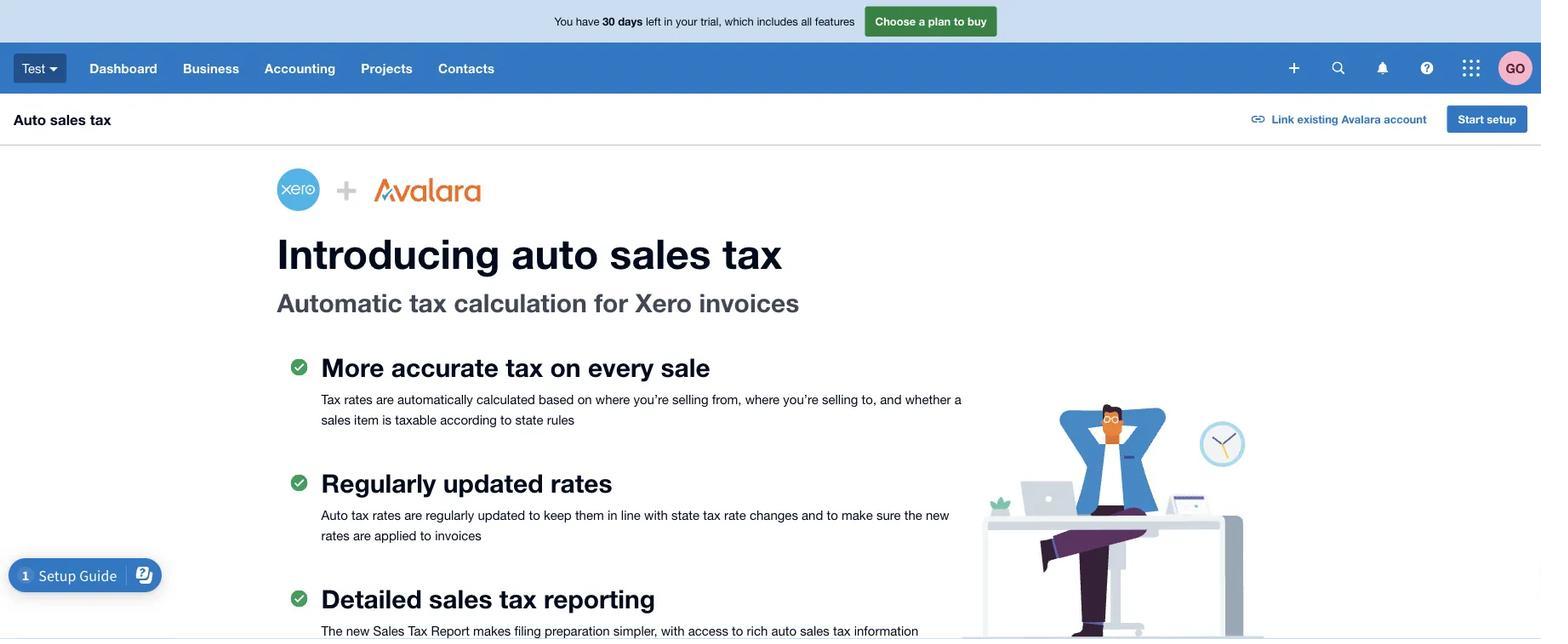 Task type: describe. For each thing, give the bounding box(es) containing it.
2 where from the left
[[746, 392, 780, 407]]

relaxed man illustration image
[[963, 403, 1265, 639]]

0 vertical spatial in
[[664, 15, 673, 28]]

and inside auto tax rates are regularly updated to keep them in line with state tax rate changes and to make sure the new rates are applied to invoices
[[802, 508, 824, 523]]

invoices inside auto tax rates are regularly updated to keep them in line with state tax rate changes and to make sure the new rates are applied to invoices
[[435, 528, 482, 543]]

existing
[[1298, 112, 1339, 126]]

introducing auto sales tax
[[277, 229, 783, 278]]

have
[[576, 15, 600, 28]]

applied
[[375, 528, 417, 543]]

rates up them
[[551, 468, 613, 499]]

them
[[575, 508, 604, 523]]

you
[[555, 15, 573, 28]]

go button
[[1499, 43, 1542, 94]]

introducing
[[277, 229, 500, 278]]

sale
[[661, 352, 711, 383]]

xero and avalara partnership image
[[277, 163, 481, 217]]

trial,
[[701, 15, 722, 28]]

automatic tax calculation for xero invoices
[[277, 287, 800, 318]]

simpler,
[[614, 624, 658, 639]]

line
[[621, 508, 641, 523]]

projects button
[[348, 43, 426, 94]]

30
[[603, 15, 615, 28]]

are inside tax rates are automatically calculated based on where you're selling from, where you're selling to, and whether a sales item is taxable according to state rules
[[376, 392, 394, 407]]

keep
[[544, 508, 572, 523]]

sure
[[877, 508, 901, 523]]

your
[[676, 15, 698, 28]]

accounting button
[[252, 43, 348, 94]]

banner containing dashboard
[[0, 0, 1542, 94]]

1 vertical spatial with
[[661, 624, 685, 639]]

changes
[[750, 508, 799, 523]]

calculation
[[454, 287, 587, 318]]

preparation
[[545, 624, 610, 639]]

auto for auto sales tax
[[14, 111, 46, 128]]

you have 30 days left in your trial, which includes all features
[[555, 15, 855, 28]]

2 selling from the left
[[822, 392, 859, 407]]

left
[[646, 15, 661, 28]]

sales
[[373, 624, 405, 639]]

features
[[815, 15, 855, 28]]

which
[[725, 15, 754, 28]]

1 you're from the left
[[634, 392, 669, 407]]

start setup button
[[1448, 106, 1528, 133]]

test button
[[0, 43, 77, 94]]

for
[[594, 287, 628, 318]]

svg image up account
[[1421, 62, 1434, 74]]

whether
[[906, 392, 952, 407]]

choose
[[876, 15, 916, 28]]

plan
[[929, 15, 951, 28]]

avalara
[[1342, 112, 1382, 126]]

state inside auto tax rates are regularly updated to keep them in line with state tax rate changes and to make sure the new rates are applied to invoices
[[672, 508, 700, 523]]

taxable
[[395, 413, 437, 427]]

to,
[[862, 392, 877, 407]]

to left keep
[[529, 508, 540, 523]]

makes
[[473, 624, 511, 639]]

0 horizontal spatial svg image
[[1290, 63, 1300, 73]]

in inside auto tax rates are regularly updated to keep them in line with state tax rate changes and to make sure the new rates are applied to invoices
[[608, 508, 618, 523]]

svg image inside test popup button
[[50, 67, 58, 71]]

xero
[[636, 287, 692, 318]]

to left 'rich'
[[732, 624, 744, 639]]

1 horizontal spatial svg image
[[1378, 62, 1389, 74]]

1 horizontal spatial auto
[[772, 624, 797, 639]]

1 vertical spatial tax
[[408, 624, 428, 639]]

introducing auto sales tax main content
[[0, 146, 1542, 639]]

tax rates are automatically calculated based on where you're selling from, where you're selling to, and whether a sales item is taxable according to state rules
[[321, 392, 962, 427]]

to left buy
[[954, 15, 965, 28]]

start
[[1459, 112, 1485, 126]]

regularly
[[321, 468, 436, 499]]

link
[[1273, 112, 1295, 126]]

buy
[[968, 15, 987, 28]]

auto tax rates are regularly updated to keep them in line with state tax rate changes and to make sure the new rates are applied to invoices
[[321, 508, 950, 543]]

rates left "applied"
[[321, 528, 350, 543]]

on inside tax rates are automatically calculated based on where you're selling from, where you're selling to, and whether a sales item is taxable according to state rules
[[578, 392, 592, 407]]

to left the make
[[827, 508, 839, 523]]

auto for auto tax rates are regularly updated to keep them in line with state tax rate changes and to make sure the new rates are applied to invoices
[[321, 508, 348, 523]]

according
[[440, 413, 497, 427]]

item
[[354, 413, 379, 427]]

rates inside tax rates are automatically calculated based on where you're selling from, where you're selling to, and whether a sales item is taxable according to state rules
[[344, 392, 373, 407]]

projects
[[361, 60, 413, 76]]

a inside tax rates are automatically calculated based on where you're selling from, where you're selling to, and whether a sales item is taxable according to state rules
[[955, 392, 962, 407]]

business button
[[170, 43, 252, 94]]

1 where from the left
[[596, 392, 630, 407]]

state inside tax rates are automatically calculated based on where you're selling from, where you're selling to, and whether a sales item is taxable according to state rules
[[516, 413, 544, 427]]



Task type: locate. For each thing, give the bounding box(es) containing it.
svg image up the link existing avalara account button
[[1333, 62, 1346, 74]]

a left plan
[[919, 15, 926, 28]]

updated inside auto tax rates are regularly updated to keep them in line with state tax rate changes and to make sure the new rates are applied to invoices
[[478, 508, 526, 523]]

1 vertical spatial auto
[[772, 624, 797, 639]]

regularly updated rates
[[321, 468, 613, 499]]

svg image up link
[[1290, 63, 1300, 73]]

choose a plan to buy
[[876, 15, 987, 28]]

updated up regularly
[[443, 468, 544, 499]]

regularly
[[426, 508, 474, 523]]

rates up "applied"
[[373, 508, 401, 523]]

1 vertical spatial a
[[955, 392, 962, 407]]

you're
[[634, 392, 669, 407], [784, 392, 819, 407]]

1 horizontal spatial tax
[[408, 624, 428, 639]]

2 vertical spatial are
[[353, 528, 371, 543]]

1 vertical spatial invoices
[[435, 528, 482, 543]]

state left rate
[[672, 508, 700, 523]]

are
[[376, 392, 394, 407], [405, 508, 422, 523], [353, 528, 371, 543]]

with left access
[[661, 624, 685, 639]]

0 vertical spatial new
[[926, 508, 950, 523]]

in
[[664, 15, 673, 28], [608, 508, 618, 523]]

0 vertical spatial a
[[919, 15, 926, 28]]

auto right 'rich'
[[772, 624, 797, 639]]

0 horizontal spatial selling
[[673, 392, 709, 407]]

2 horizontal spatial are
[[405, 508, 422, 523]]

selling
[[673, 392, 709, 407], [822, 392, 859, 407]]

start setup
[[1459, 112, 1517, 126]]

tax right sales on the left bottom of page
[[408, 624, 428, 639]]

the
[[905, 508, 923, 523]]

where down the every
[[596, 392, 630, 407]]

1 vertical spatial in
[[608, 508, 618, 523]]

are left "applied"
[[353, 528, 371, 543]]

new
[[926, 508, 950, 523], [346, 624, 370, 639]]

updated down regularly updated rates
[[478, 508, 526, 523]]

includes
[[757, 15, 798, 28]]

a
[[919, 15, 926, 28], [955, 392, 962, 407]]

accurate
[[391, 352, 499, 383]]

more accurate tax on every sale
[[321, 352, 711, 383]]

0 vertical spatial on
[[550, 352, 581, 383]]

auto
[[512, 229, 599, 278], [772, 624, 797, 639]]

0 vertical spatial updated
[[443, 468, 544, 499]]

1 horizontal spatial and
[[881, 392, 902, 407]]

test
[[22, 61, 45, 76]]

and
[[881, 392, 902, 407], [802, 508, 824, 523]]

are up "applied"
[[405, 508, 422, 523]]

where
[[596, 392, 630, 407], [746, 392, 780, 407]]

auto sales tax
[[14, 111, 111, 128]]

you're down the every
[[634, 392, 669, 407]]

0 horizontal spatial state
[[516, 413, 544, 427]]

1 horizontal spatial a
[[955, 392, 962, 407]]

dashboard link
[[77, 43, 170, 94]]

1 selling from the left
[[673, 392, 709, 407]]

0 vertical spatial auto
[[512, 229, 599, 278]]

calculated
[[477, 392, 535, 407]]

0 horizontal spatial auto
[[512, 229, 599, 278]]

2 you're from the left
[[784, 392, 819, 407]]

0 vertical spatial invoices
[[699, 287, 800, 318]]

0 horizontal spatial where
[[596, 392, 630, 407]]

1 vertical spatial updated
[[478, 508, 526, 523]]

on
[[550, 352, 581, 383], [578, 392, 592, 407]]

selling down sale
[[673, 392, 709, 407]]

on right based
[[578, 392, 592, 407]]

tax inside tax rates are automatically calculated based on where you're selling from, where you're selling to, and whether a sales item is taxable according to state rules
[[321, 392, 341, 407]]

all
[[802, 15, 812, 28]]

to down calculated in the bottom left of the page
[[501, 413, 512, 427]]

with inside auto tax rates are regularly updated to keep them in line with state tax rate changes and to make sure the new rates are applied to invoices
[[645, 508, 668, 523]]

detailed sales tax reporting
[[321, 584, 656, 614]]

0 vertical spatial with
[[645, 508, 668, 523]]

selling left the to,
[[822, 392, 859, 407]]

link existing avalara account button
[[1242, 106, 1438, 133]]

svg image right test
[[50, 67, 58, 71]]

0 vertical spatial tax
[[321, 392, 341, 407]]

detailed
[[321, 584, 422, 614]]

0 vertical spatial auto
[[14, 111, 46, 128]]

banner
[[0, 0, 1542, 94]]

in left line
[[608, 508, 618, 523]]

accounting
[[265, 60, 336, 76]]

updated
[[443, 468, 544, 499], [478, 508, 526, 523]]

navigation
[[77, 43, 1278, 94]]

svg image left go
[[1464, 60, 1481, 77]]

a right the whether
[[955, 392, 962, 407]]

contacts
[[438, 60, 495, 76]]

0 vertical spatial and
[[881, 392, 902, 407]]

rules
[[547, 413, 575, 427]]

with right line
[[645, 508, 668, 523]]

to right "applied"
[[420, 528, 432, 543]]

1 horizontal spatial new
[[926, 508, 950, 523]]

invoices
[[699, 287, 800, 318], [435, 528, 482, 543]]

rates
[[344, 392, 373, 407], [551, 468, 613, 499], [373, 508, 401, 523], [321, 528, 350, 543]]

1 horizontal spatial invoices
[[699, 287, 800, 318]]

1 vertical spatial are
[[405, 508, 422, 523]]

reporting
[[544, 584, 656, 614]]

and right the to,
[[881, 392, 902, 407]]

make
[[842, 508, 873, 523]]

you're left the to,
[[784, 392, 819, 407]]

sales inside tax rates are automatically calculated based on where you're selling from, where you're selling to, and whether a sales item is taxable according to state rules
[[321, 413, 351, 427]]

rates up item
[[344, 392, 373, 407]]

rich
[[747, 624, 768, 639]]

0 horizontal spatial are
[[353, 528, 371, 543]]

svg image up avalara
[[1378, 62, 1389, 74]]

from,
[[712, 392, 742, 407]]

svg image
[[1378, 62, 1389, 74], [1290, 63, 1300, 73]]

1 vertical spatial new
[[346, 624, 370, 639]]

information
[[855, 624, 919, 639]]

0 vertical spatial state
[[516, 413, 544, 427]]

0 horizontal spatial invoices
[[435, 528, 482, 543]]

tax down more
[[321, 392, 341, 407]]

contacts button
[[426, 43, 508, 94]]

0 horizontal spatial tax
[[321, 392, 341, 407]]

auto down the regularly
[[321, 508, 348, 523]]

navigation containing dashboard
[[77, 43, 1278, 94]]

dashboard
[[90, 60, 157, 76]]

sales up xero
[[610, 229, 711, 278]]

0 horizontal spatial a
[[919, 15, 926, 28]]

1 horizontal spatial are
[[376, 392, 394, 407]]

rate
[[725, 508, 747, 523]]

tax
[[321, 392, 341, 407], [408, 624, 428, 639]]

0 horizontal spatial in
[[608, 508, 618, 523]]

go
[[1507, 60, 1526, 76]]

0 horizontal spatial auto
[[14, 111, 46, 128]]

and inside tax rates are automatically calculated based on where you're selling from, where you're selling to, and whether a sales item is taxable according to state rules
[[881, 392, 902, 407]]

1 horizontal spatial in
[[664, 15, 673, 28]]

1 vertical spatial on
[[578, 392, 592, 407]]

1 horizontal spatial where
[[746, 392, 780, 407]]

the new sales tax report makes filing preparation simpler, with access to rich auto sales tax information
[[321, 624, 919, 639]]

1 vertical spatial state
[[672, 508, 700, 523]]

sales right 'rich'
[[801, 624, 830, 639]]

1 horizontal spatial state
[[672, 508, 700, 523]]

account
[[1385, 112, 1428, 126]]

1 vertical spatial and
[[802, 508, 824, 523]]

sales
[[50, 111, 86, 128], [610, 229, 711, 278], [321, 413, 351, 427], [429, 584, 493, 614], [801, 624, 830, 639]]

1 vertical spatial auto
[[321, 508, 348, 523]]

1 horizontal spatial auto
[[321, 508, 348, 523]]

in right left
[[664, 15, 673, 28]]

report
[[431, 624, 470, 639]]

setup
[[1488, 112, 1517, 126]]

0 vertical spatial are
[[376, 392, 394, 407]]

auto up automatic tax calculation for xero invoices
[[512, 229, 599, 278]]

every
[[588, 352, 654, 383]]

auto down test
[[14, 111, 46, 128]]

where right from,
[[746, 392, 780, 407]]

1 horizontal spatial you're
[[784, 392, 819, 407]]

more
[[321, 352, 384, 383]]

0 horizontal spatial you're
[[634, 392, 669, 407]]

link existing avalara account
[[1273, 112, 1428, 126]]

sales down test popup button
[[50, 111, 86, 128]]

sales up report
[[429, 584, 493, 614]]

state
[[516, 413, 544, 427], [672, 508, 700, 523]]

with
[[645, 508, 668, 523], [661, 624, 685, 639]]

the
[[321, 624, 343, 639]]

access
[[689, 624, 729, 639]]

is
[[382, 413, 392, 427]]

tax
[[90, 111, 111, 128], [723, 229, 783, 278], [410, 287, 447, 318], [506, 352, 543, 383], [352, 508, 369, 523], [703, 508, 721, 523], [500, 584, 537, 614], [834, 624, 851, 639]]

based
[[539, 392, 574, 407]]

business
[[183, 60, 239, 76]]

auto inside auto tax rates are regularly updated to keep them in line with state tax rate changes and to make sure the new rates are applied to invoices
[[321, 508, 348, 523]]

new inside auto tax rates are regularly updated to keep them in line with state tax rate changes and to make sure the new rates are applied to invoices
[[926, 508, 950, 523]]

to inside tax rates are automatically calculated based on where you're selling from, where you're selling to, and whether a sales item is taxable according to state rules
[[501, 413, 512, 427]]

svg image
[[1464, 60, 1481, 77], [1333, 62, 1346, 74], [1421, 62, 1434, 74], [50, 67, 58, 71]]

days
[[618, 15, 643, 28]]

1 horizontal spatial selling
[[822, 392, 859, 407]]

on up based
[[550, 352, 581, 383]]

0 horizontal spatial new
[[346, 624, 370, 639]]

sales left item
[[321, 413, 351, 427]]

filing
[[515, 624, 541, 639]]

and right changes
[[802, 508, 824, 523]]

automatic
[[277, 287, 402, 318]]

state down calculated in the bottom left of the page
[[516, 413, 544, 427]]

automatically
[[398, 392, 473, 407]]

are up the is on the bottom of page
[[376, 392, 394, 407]]

0 horizontal spatial and
[[802, 508, 824, 523]]



Task type: vqa. For each thing, say whether or not it's contained in the screenshot.
FILING CONTACT DETAILS
no



